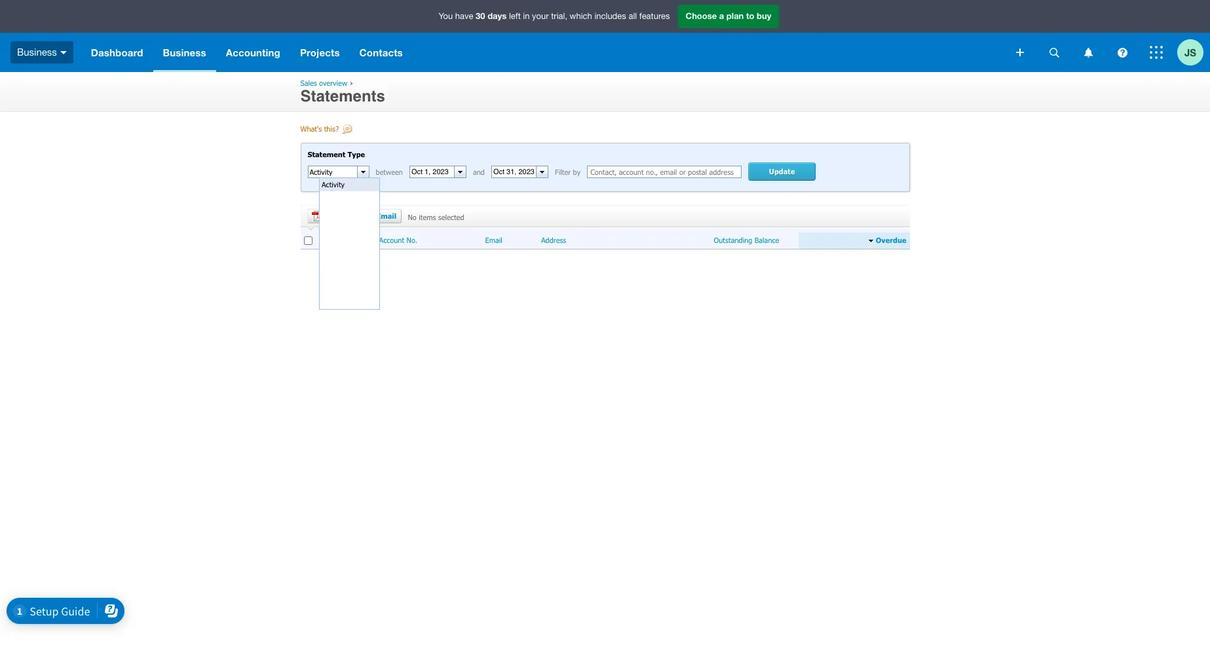 Task type: describe. For each thing, give the bounding box(es) containing it.
you have 30 days left in your trial, which includes all features
[[439, 11, 670, 21]]

in
[[523, 11, 530, 21]]

address link
[[541, 236, 566, 245]]

trial,
[[551, 11, 567, 21]]

account
[[379, 236, 404, 245]]

dashboard link
[[81, 33, 153, 72]]

plan
[[726, 11, 744, 21]]

outstanding balance link
[[714, 236, 779, 245]]

navigation containing dashboard
[[81, 33, 1007, 72]]

sales overview link
[[300, 79, 347, 87]]

1 business button from the left
[[0, 33, 81, 72]]

no items selected
[[408, 213, 464, 222]]

2 business button from the left
[[153, 33, 216, 72]]

what's
[[300, 124, 322, 133]]

statement type
[[308, 150, 365, 159]]

this?
[[324, 124, 339, 133]]

sales overview › statements
[[300, 79, 385, 105]]

update link
[[748, 163, 816, 181]]

includes
[[594, 11, 626, 21]]

you
[[439, 11, 453, 21]]

between
[[376, 168, 403, 176]]

address
[[541, 236, 566, 245]]

have
[[455, 11, 473, 21]]

dashboard
[[91, 47, 143, 58]]

projects button
[[290, 33, 350, 72]]

›
[[350, 79, 353, 87]]

statement
[[308, 150, 345, 159]]

business inside navigation
[[163, 47, 206, 58]]

accounting
[[226, 47, 280, 58]]

what's this? link
[[300, 124, 355, 136]]

outstanding balance
[[714, 236, 779, 245]]

sales
[[300, 79, 317, 87]]

and
[[473, 168, 485, 176]]

choose a plan to buy
[[686, 11, 771, 21]]

days
[[488, 11, 507, 21]]

what's this?
[[300, 124, 339, 133]]

overdue
[[876, 236, 906, 245]]

features
[[639, 11, 670, 21]]

js
[[1184, 46, 1196, 58]]

statements
[[300, 87, 385, 105]]



Task type: locate. For each thing, give the bounding box(es) containing it.
balance
[[755, 236, 779, 245]]

email link up account
[[355, 209, 401, 224]]

name link
[[320, 236, 338, 245]]

accounting button
[[216, 33, 290, 72]]

0 horizontal spatial email link
[[355, 209, 401, 224]]

name
[[320, 236, 338, 245]]

1 horizontal spatial business button
[[153, 33, 216, 72]]

1 vertical spatial email link
[[485, 236, 502, 245]]

no
[[408, 213, 417, 222]]

outstanding
[[714, 236, 752, 245]]

email link left address link
[[485, 236, 502, 245]]

business button
[[0, 33, 81, 72], [153, 33, 216, 72]]

30
[[476, 11, 485, 21]]

account no. link
[[379, 236, 417, 245]]

Contact, account no., email or postal address text field
[[587, 166, 742, 178]]

account no.
[[379, 236, 417, 245]]

navigation
[[81, 33, 1007, 72]]

email link
[[355, 209, 401, 224], [485, 236, 502, 245]]

left
[[509, 11, 521, 21]]

no.
[[407, 236, 417, 245]]

projects
[[300, 47, 340, 58]]

all
[[629, 11, 637, 21]]

0 horizontal spatial email
[[376, 212, 396, 220]]

which
[[570, 11, 592, 21]]

choose
[[686, 11, 717, 21]]

1 horizontal spatial business
[[163, 47, 206, 58]]

js button
[[1177, 33, 1210, 72]]

by
[[573, 168, 581, 176]]

email
[[376, 212, 396, 220], [485, 236, 502, 245]]

email up account
[[376, 212, 396, 220]]

None text field
[[308, 167, 357, 178]]

svg image
[[1150, 46, 1163, 59], [1049, 47, 1059, 57], [1084, 47, 1092, 57], [1117, 47, 1127, 57], [1016, 48, 1024, 56]]

filter
[[555, 168, 571, 176]]

overdue link
[[873, 236, 906, 245]]

business
[[17, 46, 57, 57], [163, 47, 206, 58]]

items
[[419, 213, 436, 222]]

activity
[[322, 180, 345, 189]]

0 horizontal spatial business
[[17, 46, 57, 57]]

None checkbox
[[304, 236, 312, 245]]

to
[[746, 11, 754, 21]]

your
[[532, 11, 549, 21]]

buy
[[757, 11, 771, 21]]

overview
[[319, 79, 347, 87]]

1 horizontal spatial email link
[[485, 236, 502, 245]]

selected
[[438, 213, 464, 222]]

0 vertical spatial email
[[376, 212, 396, 220]]

a
[[719, 11, 724, 21]]

None text field
[[410, 167, 454, 178], [492, 167, 536, 178], [410, 167, 454, 178], [492, 167, 536, 178]]

email left address
[[485, 236, 502, 245]]

filter by
[[555, 168, 581, 176]]

svg image
[[60, 51, 67, 54]]

update
[[769, 167, 795, 176]]

contacts button
[[350, 33, 413, 72]]

contacts
[[359, 47, 403, 58]]

banner containing js
[[0, 0, 1210, 72]]

banner
[[0, 0, 1210, 72]]

1 horizontal spatial email
[[485, 236, 502, 245]]

type
[[348, 150, 365, 159]]

0 vertical spatial email link
[[355, 209, 401, 224]]

1 vertical spatial email
[[485, 236, 502, 245]]

0 horizontal spatial business button
[[0, 33, 81, 72]]



Task type: vqa. For each thing, say whether or not it's contained in the screenshot.
Tax rate text box associated with Account text box
no



